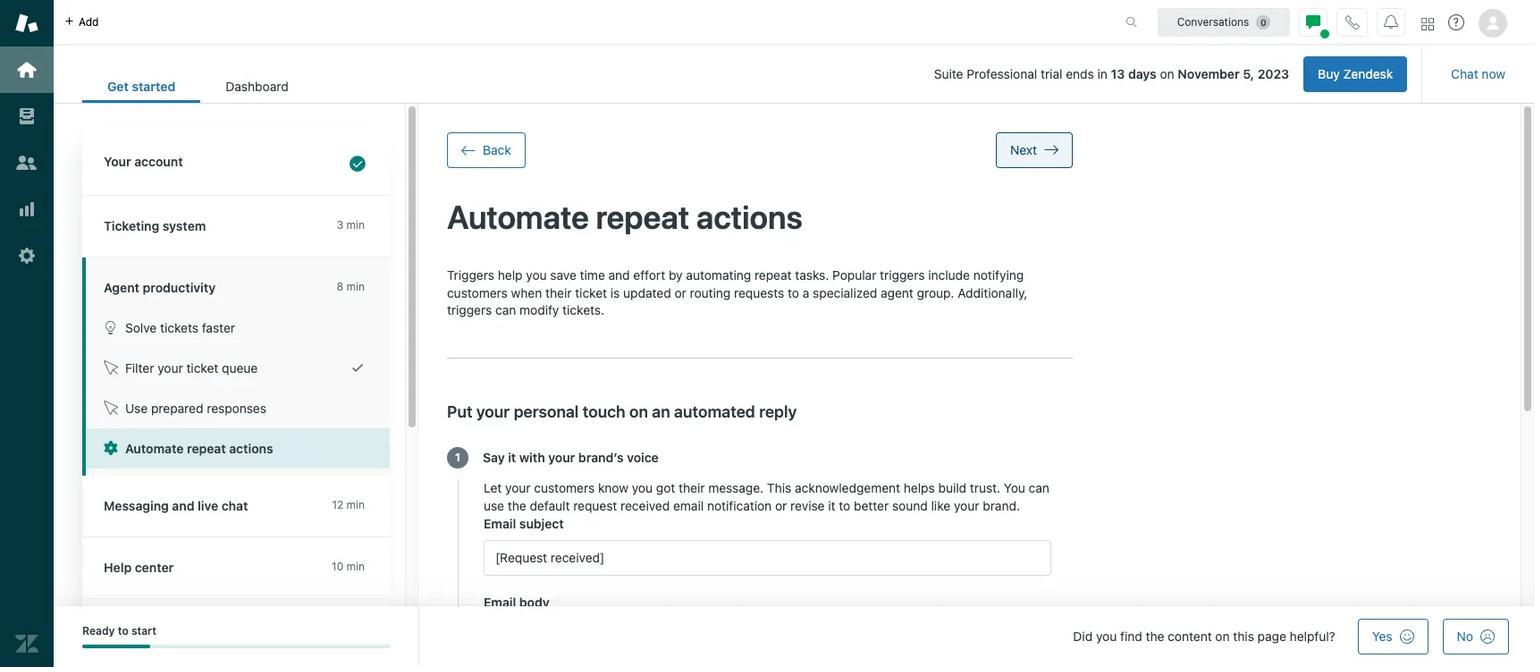 Task type: locate. For each thing, give the bounding box(es) containing it.
or down this
[[776, 498, 787, 513]]

0 vertical spatial ticket
[[575, 285, 607, 300]]

got
[[656, 480, 676, 496]]

tab list
[[82, 70, 314, 103]]

know
[[598, 480, 629, 496]]

filter
[[125, 360, 154, 376]]

0 vertical spatial email
[[484, 516, 516, 531]]

0 horizontal spatial or
[[675, 285, 687, 300]]

it
[[508, 450, 516, 465], [829, 498, 836, 513]]

1 vertical spatial can
[[1029, 480, 1050, 496]]

suite
[[935, 66, 964, 81]]

and inside triggers help you save time and effort by automating repeat tasks. popular triggers include notifying customers when their ticket is updated or routing requests to a specialized agent group. additionally, triggers can modify tickets.
[[609, 268, 630, 283]]

1 vertical spatial customers
[[534, 480, 595, 496]]

effort
[[634, 268, 666, 283]]

1 horizontal spatial the
[[1146, 629, 1165, 644]]

1 vertical spatial and
[[172, 498, 195, 513]]

1 vertical spatial to
[[839, 498, 851, 513]]

1 vertical spatial you
[[632, 480, 653, 496]]

progress-bar progress bar
[[82, 645, 390, 649]]

on right days
[[1161, 66, 1175, 81]]

yes button
[[1358, 619, 1429, 655]]

revise
[[791, 498, 825, 513]]

1 horizontal spatial triggers
[[880, 268, 925, 283]]

responses
[[207, 401, 267, 416]]

when
[[511, 285, 542, 300]]

0 vertical spatial on
[[1161, 66, 1175, 81]]

can right you
[[1029, 480, 1050, 496]]

0 vertical spatial and
[[609, 268, 630, 283]]

10 min
[[332, 560, 365, 573]]

productivity
[[143, 280, 216, 295]]

you
[[526, 268, 547, 283], [632, 480, 653, 496], [1097, 629, 1117, 644]]

1 horizontal spatial can
[[1029, 480, 1050, 496]]

to up the progress bar image
[[118, 624, 129, 638]]

your inside button
[[158, 360, 183, 376]]

0 horizontal spatial the
[[508, 498, 527, 513]]

min right 3 at the left
[[347, 218, 365, 232]]

0 horizontal spatial automate repeat actions
[[125, 441, 273, 456]]

zendesk products image
[[1422, 17, 1435, 30]]

0 horizontal spatial repeat
[[187, 441, 226, 456]]

to left a
[[788, 285, 800, 300]]

with
[[520, 450, 545, 465]]

tickets
[[160, 320, 199, 335]]

can inside triggers help you save time and effort by automating repeat tasks. popular triggers include notifying customers when their ticket is updated or routing requests to a specialized agent group. additionally, triggers can modify tickets.
[[496, 303, 516, 318]]

12 min
[[332, 498, 365, 512]]

3
[[337, 218, 344, 232]]

1 horizontal spatial it
[[829, 498, 836, 513]]

and up is
[[609, 268, 630, 283]]

0 vertical spatial automate
[[447, 198, 589, 236]]

customers image
[[15, 151, 38, 174]]

1 horizontal spatial automate repeat actions
[[447, 198, 803, 236]]

0 vertical spatial repeat
[[596, 198, 690, 236]]

yes
[[1373, 629, 1393, 644]]

1 vertical spatial or
[[776, 498, 787, 513]]

3 min from the top
[[347, 498, 365, 512]]

1 vertical spatial triggers
[[447, 303, 492, 318]]

on left the an
[[630, 403, 648, 421]]

find
[[1121, 629, 1143, 644]]

2 horizontal spatial you
[[1097, 629, 1117, 644]]

your right let
[[505, 480, 531, 496]]

triggers up agent
[[880, 268, 925, 283]]

tab list containing get started
[[82, 70, 314, 103]]

12
[[332, 498, 344, 512]]

it down acknowledgement
[[829, 498, 836, 513]]

content
[[1168, 629, 1213, 644]]

0 vertical spatial to
[[788, 285, 800, 300]]

email body
[[484, 595, 550, 610]]

it right say
[[508, 450, 516, 465]]

help center
[[104, 560, 174, 575]]

their down save
[[546, 285, 572, 300]]

1 vertical spatial the
[[1146, 629, 1165, 644]]

1 horizontal spatial automate
[[447, 198, 589, 236]]

footer
[[54, 606, 1535, 667]]

1 horizontal spatial their
[[679, 480, 705, 496]]

messaging and live chat
[[104, 498, 248, 513]]

automate repeat actions
[[447, 198, 803, 236], [125, 441, 273, 456]]

1 vertical spatial it
[[829, 498, 836, 513]]

0 horizontal spatial customers
[[447, 285, 508, 300]]

1 vertical spatial actions
[[229, 441, 273, 456]]

their up email
[[679, 480, 705, 496]]

0 vertical spatial automate repeat actions
[[447, 198, 803, 236]]

or down by
[[675, 285, 687, 300]]

0 vertical spatial can
[[496, 303, 516, 318]]

0 vertical spatial customers
[[447, 285, 508, 300]]

November 5, 2023 text field
[[1178, 66, 1290, 81]]

section
[[328, 56, 1408, 92]]

queue
[[222, 360, 258, 376]]

routing
[[690, 285, 731, 300]]

2 horizontal spatial repeat
[[755, 268, 792, 283]]

customers down triggers
[[447, 285, 508, 300]]

0 horizontal spatial triggers
[[447, 303, 492, 318]]

2 vertical spatial repeat
[[187, 441, 226, 456]]

on left this
[[1216, 629, 1230, 644]]

get
[[107, 79, 129, 94]]

automating
[[686, 268, 752, 283]]

2 vertical spatial to
[[118, 624, 129, 638]]

chat
[[222, 498, 248, 513]]

updated
[[624, 285, 671, 300]]

2 horizontal spatial to
[[839, 498, 851, 513]]

1 vertical spatial email
[[484, 595, 516, 610]]

Email body field
[[484, 540, 1052, 576]]

repeat inside automate repeat actions 'button'
[[187, 441, 226, 456]]

2 vertical spatial you
[[1097, 629, 1117, 644]]

1 horizontal spatial actions
[[697, 198, 803, 236]]

0 horizontal spatial automate
[[125, 441, 184, 456]]

1 horizontal spatial you
[[632, 480, 653, 496]]

messaging
[[104, 498, 169, 513]]

helps
[[904, 480, 935, 496]]

0 horizontal spatial actions
[[229, 441, 273, 456]]

body
[[520, 595, 550, 610]]

1 vertical spatial repeat
[[755, 268, 792, 283]]

1 vertical spatial automate repeat actions
[[125, 441, 273, 456]]

your down build on the right bottom
[[954, 498, 980, 513]]

to
[[788, 285, 800, 300], [839, 498, 851, 513], [118, 624, 129, 638]]

0 horizontal spatial their
[[546, 285, 572, 300]]

your for customers
[[505, 480, 531, 496]]

on inside region
[[630, 403, 648, 421]]

add
[[79, 15, 99, 28]]

the up email subject
[[508, 498, 527, 513]]

1 vertical spatial on
[[630, 403, 648, 421]]

automate
[[447, 198, 589, 236], [125, 441, 184, 456]]

use
[[484, 498, 505, 513]]

their inside triggers help you save time and effort by automating repeat tasks. popular triggers include notifying customers when their ticket is updated or routing requests to a specialized agent group. additionally, triggers can modify tickets.
[[546, 285, 572, 300]]

the right find
[[1146, 629, 1165, 644]]

customers
[[447, 285, 508, 300], [534, 480, 595, 496]]

1 vertical spatial ticket
[[186, 360, 219, 376]]

no button
[[1443, 619, 1510, 655]]

you up the received
[[632, 480, 653, 496]]

put your personal touch on an automated reply
[[447, 403, 797, 421]]

email left body
[[484, 595, 516, 610]]

min right 12
[[347, 498, 365, 512]]

email for email body
[[484, 595, 516, 610]]

1 min from the top
[[347, 218, 365, 232]]

get started
[[107, 79, 176, 94]]

helpful?
[[1290, 629, 1336, 644]]

email
[[484, 516, 516, 531], [484, 595, 516, 610]]

say it with your brand's voice
[[483, 450, 659, 465]]

back
[[483, 142, 511, 157]]

save
[[550, 268, 577, 283]]

1 horizontal spatial ticket
[[575, 285, 607, 300]]

0 vertical spatial the
[[508, 498, 527, 513]]

2 horizontal spatial on
[[1216, 629, 1230, 644]]

their inside let your customers know you got their message. this acknowledgement helps build trust. you can use the default request received email notification or revise it to better sound like your brand.
[[679, 480, 705, 496]]

you up when
[[526, 268, 547, 283]]

0 horizontal spatial ticket
[[186, 360, 219, 376]]

ticket inside button
[[186, 360, 219, 376]]

acknowledgement
[[795, 480, 901, 496]]

2 vertical spatial on
[[1216, 629, 1230, 644]]

account
[[134, 154, 183, 169]]

min right 8
[[347, 280, 365, 293]]

1 horizontal spatial repeat
[[596, 198, 690, 236]]

0 vertical spatial or
[[675, 285, 687, 300]]

ready to start
[[82, 624, 157, 638]]

ticket
[[575, 285, 607, 300], [186, 360, 219, 376]]

to inside triggers help you save time and effort by automating repeat tasks. popular triggers include notifying customers when their ticket is updated or routing requests to a specialized agent group. additionally, triggers can modify tickets.
[[788, 285, 800, 300]]

4 min from the top
[[347, 560, 365, 573]]

0 vertical spatial triggers
[[880, 268, 925, 283]]

repeat down use prepared responses
[[187, 441, 226, 456]]

0 vertical spatial you
[[526, 268, 547, 283]]

repeat up the requests
[[755, 268, 792, 283]]

can down when
[[496, 303, 516, 318]]

to down acknowledgement
[[839, 498, 851, 513]]

repeat inside content-title region
[[596, 198, 690, 236]]

and left live at the left of the page
[[172, 498, 195, 513]]

0 horizontal spatial and
[[172, 498, 195, 513]]

you right did
[[1097, 629, 1117, 644]]

1 horizontal spatial on
[[1161, 66, 1175, 81]]

0 vertical spatial actions
[[697, 198, 803, 236]]

1 horizontal spatial and
[[609, 268, 630, 283]]

1 email from the top
[[484, 516, 516, 531]]

automate repeat actions down use prepared responses
[[125, 441, 273, 456]]

or
[[675, 285, 687, 300], [776, 498, 787, 513]]

automate up help
[[447, 198, 589, 236]]

min right 10
[[347, 560, 365, 573]]

live
[[198, 498, 218, 513]]

by
[[669, 268, 683, 283]]

ticket down time
[[575, 285, 607, 300]]

specialized
[[813, 285, 878, 300]]

dashboard tab
[[201, 70, 314, 103]]

build
[[939, 480, 967, 496]]

personal
[[514, 403, 579, 421]]

prepared
[[151, 401, 203, 416]]

triggers down triggers
[[447, 303, 492, 318]]

your right with
[[549, 450, 575, 465]]

automate down use at the bottom of page
[[125, 441, 184, 456]]

help
[[104, 560, 132, 575]]

min for agent productivity
[[347, 280, 365, 293]]

2 email from the top
[[484, 595, 516, 610]]

triggers
[[447, 268, 495, 283]]

0 horizontal spatial can
[[496, 303, 516, 318]]

professional
[[967, 66, 1038, 81]]

notifications image
[[1385, 15, 1399, 29]]

1 horizontal spatial customers
[[534, 480, 595, 496]]

0 vertical spatial it
[[508, 450, 516, 465]]

triggers help you save time and effort by automating repeat tasks. popular triggers include notifying customers when their ticket is updated or routing requests to a specialized agent group. additionally, triggers can modify tickets.
[[447, 268, 1028, 318]]

their
[[546, 285, 572, 300], [679, 480, 705, 496]]

next button
[[997, 132, 1073, 168]]

email for email subject
[[484, 516, 516, 531]]

repeat up effort
[[596, 198, 690, 236]]

email down use
[[484, 516, 516, 531]]

get help image
[[1449, 14, 1465, 30]]

1 vertical spatial automate
[[125, 441, 184, 456]]

1 horizontal spatial or
[[776, 498, 787, 513]]

0 horizontal spatial you
[[526, 268, 547, 283]]

automate repeat actions up effort
[[447, 198, 803, 236]]

1 horizontal spatial to
[[788, 285, 800, 300]]

2 min from the top
[[347, 280, 365, 293]]

min for messaging and live chat
[[347, 498, 365, 512]]

main element
[[0, 0, 54, 667]]

reply
[[760, 403, 797, 421]]

ticket left queue
[[186, 360, 219, 376]]

automate repeat actions button
[[86, 428, 390, 469]]

actions down use prepared responses button
[[229, 441, 273, 456]]

0 horizontal spatial to
[[118, 624, 129, 638]]

november
[[1178, 66, 1240, 81]]

your right filter
[[158, 360, 183, 376]]

can
[[496, 303, 516, 318], [1029, 480, 1050, 496]]

customers inside triggers help you save time and effort by automating repeat tasks. popular triggers include notifying customers when their ticket is updated or routing requests to a specialized agent group. additionally, triggers can modify tickets.
[[447, 285, 508, 300]]

0 horizontal spatial on
[[630, 403, 648, 421]]

email
[[674, 498, 704, 513]]

actions inside content-title region
[[697, 198, 803, 236]]

your right put
[[477, 403, 510, 421]]

page
[[1258, 629, 1287, 644]]

1 vertical spatial their
[[679, 480, 705, 496]]

min for help center
[[347, 560, 365, 573]]

actions up automating
[[697, 198, 803, 236]]

zendesk image
[[15, 632, 38, 656]]

zendesk support image
[[15, 12, 38, 35]]

customers up default
[[534, 480, 595, 496]]

0 vertical spatial their
[[546, 285, 572, 300]]



Task type: vqa. For each thing, say whether or not it's contained in the screenshot.
YOUR UNSOLVED TICKETS
no



Task type: describe. For each thing, give the bounding box(es) containing it.
this
[[767, 480, 792, 496]]

you
[[1004, 480, 1026, 496]]

you inside let your customers know you got their message. this acknowledgement helps build trust. you can use the default request received email notification or revise it to better sound like your brand.
[[632, 480, 653, 496]]

it inside let your customers know you got their message. this acknowledgement helps build trust. you can use the default request received email notification or revise it to better sound like your brand.
[[829, 498, 836, 513]]

solve tickets faster
[[125, 320, 235, 335]]

chat
[[1452, 66, 1479, 81]]

8
[[337, 280, 344, 293]]

admin image
[[15, 244, 38, 267]]

13
[[1111, 66, 1126, 81]]

voice
[[627, 450, 659, 465]]

did
[[1074, 629, 1093, 644]]

customers inside let your customers know you got their message. this acknowledgement helps build trust. you can use the default request received email notification or revise it to better sound like your brand.
[[534, 480, 595, 496]]

your for ticket
[[158, 360, 183, 376]]

dashboard
[[226, 79, 289, 94]]

0 horizontal spatial it
[[508, 450, 516, 465]]

brand's
[[579, 450, 624, 465]]

filter your ticket queue
[[125, 360, 258, 376]]

automate repeat actions inside 'button'
[[125, 441, 273, 456]]

use
[[125, 401, 148, 416]]

zendesk
[[1344, 66, 1394, 81]]

tasks.
[[795, 268, 830, 283]]

to inside let your customers know you got their message. this acknowledgement helps build trust. you can use the default request received email notification or revise it to better sound like your brand.
[[839, 498, 851, 513]]

you inside triggers help you save time and effort by automating repeat tasks. popular triggers include notifying customers when their ticket is updated or routing requests to a specialized agent group. additionally, triggers can modify tickets.
[[526, 268, 547, 283]]

automate inside content-title region
[[447, 198, 589, 236]]

ticket inside triggers help you save time and effort by automating repeat tasks. popular triggers include notifying customers when their ticket is updated or routing requests to a specialized agent group. additionally, triggers can modify tickets.
[[575, 285, 607, 300]]

a
[[803, 285, 810, 300]]

repeat inside triggers help you save time and effort by automating repeat tasks. popular triggers include notifying customers when their ticket is updated or routing requests to a specialized agent group. additionally, triggers can modify tickets.
[[755, 268, 792, 283]]

section containing suite professional trial ends in
[[328, 56, 1408, 92]]

requests
[[734, 285, 785, 300]]

next
[[1011, 142, 1038, 157]]

content-title region
[[447, 197, 1073, 238]]

like
[[932, 498, 951, 513]]

buy zendesk
[[1319, 66, 1394, 81]]

your
[[104, 154, 131, 169]]

views image
[[15, 105, 38, 128]]

button displays agent's chat status as online. image
[[1307, 15, 1321, 29]]

8 min
[[337, 280, 365, 293]]

min for ticketing system
[[347, 218, 365, 232]]

modify
[[520, 303, 559, 318]]

default
[[530, 498, 570, 513]]

received
[[621, 498, 670, 513]]

system
[[163, 218, 206, 233]]

1
[[455, 451, 461, 464]]

popular
[[833, 268, 877, 283]]

buy
[[1319, 66, 1341, 81]]

use prepared responses button
[[86, 388, 390, 428]]

your account button
[[82, 131, 386, 195]]

or inside triggers help you save time and effort by automating repeat tasks. popular triggers include notifying customers when their ticket is updated or routing requests to a specialized agent group. additionally, triggers can modify tickets.
[[675, 285, 687, 300]]

ticketing
[[104, 218, 159, 233]]

group.
[[917, 285, 955, 300]]

center
[[135, 560, 174, 575]]

automate repeat actions inside content-title region
[[447, 198, 803, 236]]

is
[[611, 285, 620, 300]]

2023
[[1258, 66, 1290, 81]]

better
[[854, 498, 889, 513]]

message.
[[709, 480, 764, 496]]

add button
[[54, 0, 110, 44]]

notification
[[707, 498, 772, 513]]

conversations button
[[1158, 8, 1291, 36]]

started
[[132, 79, 176, 94]]

your account heading
[[82, 131, 390, 196]]

help
[[498, 268, 523, 283]]

progress bar image
[[82, 645, 151, 649]]

subject
[[520, 516, 564, 531]]

this
[[1234, 629, 1255, 644]]

conversations
[[1178, 15, 1250, 28]]

include
[[929, 268, 970, 283]]

put your personal touch on an automated reply region
[[447, 267, 1073, 667]]

agent productivity
[[104, 280, 216, 295]]

let your customers know you got their message. this acknowledgement helps build trust. you can use the default request received email notification or revise it to better sound like your brand.
[[484, 480, 1050, 513]]

faster
[[202, 320, 235, 335]]

ready
[[82, 624, 115, 638]]

automated
[[674, 403, 756, 421]]

automate inside 'button'
[[125, 441, 184, 456]]

request
[[574, 498, 617, 513]]

trust.
[[970, 480, 1001, 496]]

say
[[483, 450, 505, 465]]

can inside let your customers know you got their message. this acknowledgement helps build trust. you can use the default request received email notification or revise it to better sound like your brand.
[[1029, 480, 1050, 496]]

touch
[[583, 403, 626, 421]]

get started image
[[15, 58, 38, 81]]

chat now button
[[1438, 56, 1521, 92]]

filter your ticket queue button
[[86, 348, 390, 388]]

the inside let your customers know you got their message. this acknowledgement helps build trust. you can use the default request received email notification or revise it to better sound like your brand.
[[508, 498, 527, 513]]

footer containing did you find the content on this page helpful?
[[54, 606, 1535, 667]]

back button
[[447, 132, 526, 168]]

in
[[1098, 66, 1108, 81]]

put
[[447, 403, 473, 421]]

or inside let your customers know you got their message. this acknowledgement helps build trust. you can use the default request received email notification or revise it to better sound like your brand.
[[776, 498, 787, 513]]

trial
[[1041, 66, 1063, 81]]

your for personal
[[477, 403, 510, 421]]

ends
[[1066, 66, 1095, 81]]

no
[[1458, 629, 1474, 644]]

actions inside 'button'
[[229, 441, 273, 456]]

5,
[[1244, 66, 1255, 81]]

buy zendesk button
[[1304, 56, 1408, 92]]

reporting image
[[15, 198, 38, 221]]

notifying
[[974, 268, 1024, 283]]

solve tickets faster button
[[86, 308, 390, 348]]

now
[[1483, 66, 1506, 81]]

email subject
[[484, 516, 564, 531]]



